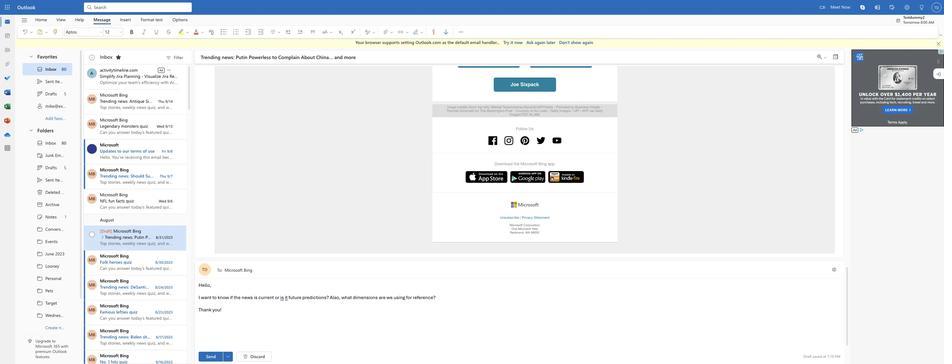 Task type: describe. For each thing, give the bounding box(es) containing it.
 
[[413, 29, 424, 35]]

 mike@example.com
[[37, 103, 84, 109]]

 button right font size text field on the left of the page
[[118, 28, 123, 36]]

dimensions
[[353, 295, 378, 301]]

bing for legendary monsters quiz select a conversation option
[[119, 117, 128, 123]]

Select all messages checkbox
[[88, 53, 96, 62]]

quiz for lefties
[[129, 310, 137, 315]]

pm
[[835, 355, 841, 360]]

of inside message list list box
[[143, 148, 147, 154]]

disappears,
[[149, 285, 171, 290]]

6  tree item from the top
[[23, 285, 72, 298]]

handler...
[[482, 39, 500, 45]]

8/31/2023
[[156, 235, 173, 240]]

items inside favorites tree
[[55, 79, 65, 85]]

 tree item inside "tree"
[[23, 137, 72, 149]]

font color image
[[193, 29, 205, 35]]

mb for nfl fun facts quiz
[[89, 196, 95, 202]]

 inside  
[[330, 30, 333, 34]]

calendar image
[[4, 33, 10, 39]]

terms
[[131, 148, 142, 154]]

&
[[205, 98, 208, 104]]

include group
[[379, 26, 425, 38]]

9 microsoft bing from the top
[[100, 353, 129, 359]]

 for  deleted items
[[37, 190, 43, 196]]

1 horizontal spatial complain
[[278, 54, 300, 60]]

inbox inside favorites tree
[[45, 66, 56, 72]]

1 again from the left
[[535, 39, 546, 45]]

thank
[[199, 308, 212, 314]]

1:19
[[828, 355, 834, 360]]

for inside 'image credits (from top left): mikhail tereshchenko/sputnik/afp/getty • provided by business insider • thomas simonetti for the washington post • courtesy of avi loeb • getty images • upi • afp via getty images/ted aljibe'
[[475, 109, 479, 113]]

tomorrow
[[904, 20, 920, 25]]

select a conversation checkbox for folk heroes quiz
[[85, 251, 100, 265]]

ask
[[527, 39, 534, 45]]

bing for mb checkbox related to trending news: biden shouts during speech, challenges… and more
[[120, 328, 129, 334]]

now
[[842, 4, 851, 10]]

 inside  
[[420, 30, 424, 34]]

discard
[[251, 354, 265, 360]]

 tree item
[[23, 100, 84, 112]]

mike@example.com
[[45, 103, 84, 109]]

add favorite tree item
[[23, 112, 72, 125]]


[[90, 55, 95, 60]]

0 vertical spatial the
[[448, 39, 454, 45]]

 for  target
[[37, 301, 43, 307]]

 
[[322, 29, 333, 35]]

3  tree item from the top
[[23, 248, 72, 261]]

word image
[[4, 90, 10, 96]]

microsoft image
[[87, 144, 97, 154]]

 button left 
[[190, 26, 205, 38]]

Select a conversation checkbox
[[85, 226, 100, 239]]

microsoft bing for folk heroes quiz
[[100, 253, 129, 259]]

microsoft bing image for nfl fun facts quiz
[[87, 194, 97, 204]]

 tree item
[[23, 199, 72, 211]]

sent inside favorites tree
[[45, 79, 54, 85]]

 button
[[114, 52, 123, 62]]

to left our
[[117, 148, 121, 154]]


[[141, 29, 147, 35]]

thank you!
[[199, 308, 222, 314]]

instagram image
[[502, 135, 515, 147]]

 right font size text field on the left of the page
[[119, 30, 122, 34]]

 for  discard
[[243, 355, 248, 360]]

1 horizontal spatial  button
[[455, 26, 467, 38]]

rises
[[184, 285, 194, 290]]

onedrive image
[[4, 132, 10, 139]]

quiz for heroes
[[124, 260, 132, 265]]

joe sixpack
[[511, 82, 539, 88]]

the inside message body, press alt+f10 to exit text field
[[234, 295, 241, 301]]

 for  june 2023
[[37, 251, 43, 257]]

trending for trending news: antique singer sewing machine values & what… and more
[[100, 98, 117, 104]]

bing for famous lefties quiz's select a conversation checkbox
[[120, 303, 129, 309]]

select a conversation checkbox for legendary monsters quiz
[[85, 115, 100, 129]]


[[100, 235, 105, 240]]

help
[[75, 17, 84, 22]]

draft saved at 1:19 pm
[[804, 355, 841, 360]]

8/23/2023
[[155, 310, 173, 315]]

1 vertical spatial items
[[55, 177, 65, 183]]

one
[[512, 227, 517, 231]]

microsoft inside upgrade to microsoft 365 with premium outlook features
[[35, 344, 52, 350]]

80 inside "tree"
[[62, 140, 66, 146]]

Font text field
[[64, 28, 98, 36]]

9/6
[[167, 199, 173, 204]]

• right upi
[[580, 109, 581, 113]]

1
[[65, 214, 66, 220]]


[[818, 54, 823, 59]]

 for  wednesday
[[37, 313, 43, 319]]

microsoft bing image for trending news: antique singer sewing machine values & what… and more
[[87, 94, 97, 104]]

5  tree item from the top
[[23, 273, 72, 285]]

mail image
[[4, 19, 10, 25]]

try it now button
[[503, 39, 523, 46]]

vivek
[[173, 285, 183, 290]]

 button
[[440, 27, 452, 37]]

5 for first  tree item
[[64, 91, 66, 97]]

facebook image
[[486, 135, 499, 147]]

 button inside clipboard group
[[44, 27, 49, 37]]

 
[[398, 29, 409, 35]]

 left font size text field on the left of the page
[[99, 30, 103, 34]]

 button inside the favorites "tree item"
[[26, 51, 36, 62]]

 button inside dropdown button
[[200, 27, 205, 37]]

text
[[156, 17, 163, 22]]

outlook link
[[17, 0, 35, 15]]

youtube image
[[551, 135, 564, 147]]

1  tree item from the top
[[23, 88, 72, 100]]

1 horizontal spatial 
[[458, 29, 464, 35]]

5 microsoft bing image from the top
[[87, 356, 97, 365]]

 wednesday
[[37, 313, 67, 319]]

• right insider
[[601, 106, 602, 109]]

decrease indent image
[[245, 29, 258, 35]]

 tree item
[[23, 211, 72, 224]]

1 is from the left
[[254, 295, 258, 301]]

td image
[[932, 2, 942, 12]]


[[166, 29, 172, 35]]

0 vertical spatial powerless
[[249, 54, 271, 60]]

trending for trending news: should supreme court disqualify trump from… and more
[[100, 173, 117, 179]]

 tree item inside "tree"
[[23, 174, 72, 187]]


[[413, 29, 419, 35]]

home button
[[31, 15, 52, 24]]

mb for folk heroes quiz
[[89, 257, 95, 263]]

0 vertical spatial china…
[[316, 54, 333, 60]]

 inside popup button
[[201, 30, 205, 34]]

1 jira from the left
[[116, 73, 123, 79]]

sewing
[[159, 98, 173, 104]]

trending down [draft]
[[105, 235, 122, 240]]

 inside  checkbox
[[89, 232, 95, 238]]

ios image
[[465, 172, 508, 184]]

a
[[90, 70, 93, 76]]

activitytimeline.com
[[100, 67, 138, 73]]

 for  events
[[37, 239, 43, 245]]

nfl fun facts quiz
[[100, 198, 134, 204]]

as
[[442, 39, 447, 45]]

increase indent image
[[258, 29, 270, 35]]

ask again later
[[527, 39, 556, 45]]

mb for trending news: desantis disappears, vivek rises and woke… and more
[[89, 282, 95, 288]]

trending for trending news: biden shouts during speech, challenges… and more
[[100, 335, 117, 340]]

 inbox inside "tree"
[[37, 140, 56, 146]]

select a conversation checkbox for famous lefties quiz
[[85, 301, 100, 315]]

later
[[547, 39, 556, 45]]

to inside upgrade to microsoft 365 with premium outlook features
[[52, 339, 56, 344]]

current
[[259, 295, 274, 301]]

values
[[191, 98, 203, 104]]

application containing outlook
[[0, 0, 944, 365]]

9 mb from the top
[[89, 357, 95, 363]]

news: for desantis
[[118, 285, 129, 290]]

images
[[560, 109, 571, 113]]

what…
[[209, 98, 223, 104]]

follow us
[[516, 127, 534, 131]]

clipboard group
[[19, 26, 61, 38]]

woke…
[[204, 285, 219, 290]]

favorites tree
[[23, 48, 84, 125]]

9/13
[[165, 124, 173, 129]]

thu 9/14
[[158, 99, 173, 104]]

 sent items for  tree item in "tree"
[[37, 177, 65, 183]]


[[920, 5, 925, 10]]

try it now
[[503, 39, 523, 45]]

we
[[387, 295, 393, 301]]

select a conversation checkbox for trending news: desantis disappears, vivek rises and woke… and more
[[85, 276, 100, 290]]

options button
[[168, 15, 192, 24]]

 button
[[395, 27, 405, 37]]

 
[[37, 29, 48, 35]]

microsoft bing image for trending news: should supreme court disqualify trump from… and more
[[87, 169, 97, 179]]

 inside favorites tree
[[37, 66, 43, 72]]

2 select a conversation checkbox from the top
[[85, 351, 100, 365]]

using
[[394, 295, 405, 301]]

left-rail-appbar navigation
[[1, 15, 14, 143]]

to down the  
[[272, 54, 277, 60]]

favorite
[[54, 116, 69, 122]]

2  tree item from the top
[[23, 162, 72, 174]]

antique
[[130, 98, 145, 104]]

0 vertical spatial putin
[[236, 54, 248, 60]]

news: for antique
[[118, 98, 128, 104]]

 button
[[223, 353, 233, 363]]

inbox heading
[[100, 50, 123, 64]]


[[129, 29, 135, 35]]

 for  pets
[[37, 288, 43, 294]]

quiz for monsters
[[140, 123, 148, 129]]

microsoft bing for trending news: antique singer sewing machine values & what… and more
[[100, 92, 128, 98]]

 for  dropdown button
[[939, 34, 943, 37]]

bing for mb checkbox corresponding to trending news: desantis disappears, vivek rises and woke… and more
[[120, 278, 129, 284]]

microsoft bing for famous lefties quiz
[[100, 303, 129, 309]]

august heading
[[84, 215, 186, 226]]

4  tree item from the top
[[23, 261, 72, 273]]

trending news: biden shouts during speech, challenges… and more
[[100, 335, 231, 340]]

more apps image
[[4, 146, 10, 152]]

 button down message button
[[99, 28, 104, 36]]

activitytimeline.com image
[[87, 68, 97, 78]]


[[322, 29, 328, 35]]

 inside  
[[824, 56, 827, 59]]

 inside  
[[390, 30, 394, 34]]

mb for trending news: antique singer sewing machine values & what… and more
[[89, 96, 95, 102]]

outlook inside upgrade to microsoft 365 with premium outlook features
[[53, 350, 67, 355]]

ad inside message list list box
[[159, 68, 163, 72]]

 personal
[[37, 276, 61, 282]]

|
[[520, 216, 521, 220]]

2 horizontal spatial the
[[514, 162, 520, 167]]

select a conversation checkbox for trending news: biden shouts during speech, challenges… and more
[[85, 326, 100, 340]]

to up 8/30/2023
[[165, 235, 169, 240]]

mb for trending news: should supreme court disqualify trump from… and more
[[89, 171, 95, 177]]

insert button
[[115, 15, 136, 24]]


[[860, 5, 865, 10]]

avi
[[534, 109, 539, 113]]

 button
[[150, 27, 163, 37]]

numbering image
[[233, 29, 245, 35]]

items inside  deleted items
[[61, 190, 72, 196]]

afp
[[582, 109, 589, 113]]

excel image
[[4, 104, 10, 110]]

 tree item inside favorites tree
[[23, 75, 72, 88]]

inbox 
[[100, 54, 122, 60]]

 inside ' '
[[45, 30, 48, 34]]

predictions?
[[302, 295, 329, 301]]

2 getty from the left
[[595, 109, 603, 113]]

Font size text field
[[104, 28, 118, 36]]

news: down [draft] microsoft bing
[[123, 235, 133, 240]]

2  tree item from the top
[[23, 236, 72, 248]]

• right loeb
[[548, 109, 550, 113]]

mb for trending news: biden shouts during speech, challenges… and more
[[89, 332, 95, 338]]

biden
[[131, 335, 142, 340]]

trending news: antique singer sewing machine values & what… and more
[[100, 98, 242, 104]]

famous lefties quiz
[[100, 310, 137, 315]]

unsubscribe | privacy statement
[[500, 216, 550, 220]]

what
[[342, 295, 352, 301]]

machine
[[174, 98, 190, 104]]

also,
[[330, 295, 341, 301]]

• left provided
[[554, 106, 555, 109]]


[[820, 5, 825, 10]]


[[208, 29, 214, 35]]

 for 
[[37, 227, 43, 233]]

 tree item
[[23, 187, 72, 199]]

outlook inside banner
[[17, 4, 35, 10]]

bing for trending news: antique singer sewing machine values & what… and more's select a conversation option
[[119, 92, 128, 98]]

the
[[480, 109, 486, 113]]

 inside the  
[[372, 30, 376, 34]]

disqualify
[[176, 173, 195, 179]]

 left font color icon
[[186, 30, 189, 34]]

thu for court
[[160, 174, 166, 179]]



Task type: vqa. For each thing, say whether or not it's contained in the screenshot.
order
no



Task type: locate. For each thing, give the bounding box(es) containing it.
microsoft bing image
[[87, 94, 97, 104], [87, 256, 97, 265], [87, 306, 97, 315], [87, 331, 97, 340]]

putin down numbering image
[[236, 54, 248, 60]]

 drafts inside "tree"
[[37, 165, 57, 171]]

1 horizontal spatial putin
[[236, 54, 248, 60]]

2 again from the left
[[583, 39, 593, 45]]

80 up email
[[62, 140, 66, 146]]

business
[[575, 106, 589, 109]]

insider
[[590, 106, 600, 109]]

sent inside "tree"
[[45, 177, 54, 183]]

1 vertical spatial  tree item
[[23, 174, 72, 187]]

3 select a conversation checkbox from the top
[[85, 190, 100, 204]]

jira down activitytimeline.com at the top of the page
[[116, 73, 123, 79]]

august
[[100, 217, 114, 223]]

1 80 from the top
[[62, 66, 66, 72]]

bing for select a conversation option associated with nfl fun facts quiz
[[119, 192, 128, 198]]

1 vertical spatial  sent items
[[37, 177, 65, 183]]

365
[[53, 344, 60, 350]]

format text
[[141, 17, 163, 22]]

 up  pets on the left bottom of page
[[37, 276, 43, 282]]

1 getty from the left
[[551, 109, 559, 113]]

2  sent items from the top
[[37, 177, 65, 183]]

 notes
[[37, 214, 57, 220]]

1 microsoft bing image from the top
[[87, 94, 97, 104]]

shouts
[[143, 335, 156, 340]]

 inside folders tree item
[[29, 128, 34, 133]]

2  inbox from the top
[[37, 140, 56, 146]]

1 vertical spatial  tree item
[[23, 137, 72, 149]]

complain inside message list list box
[[170, 235, 189, 240]]

provided
[[556, 106, 570, 109]]

Select a conversation checkbox
[[85, 140, 100, 154]]

3 microsoft bing image from the top
[[87, 306, 97, 315]]

at
[[823, 355, 827, 360]]

to inside text field
[[212, 295, 217, 301]]

from…
[[210, 173, 223, 179]]

Message body, press Alt+F10 to exit text field
[[199, 283, 841, 357]]

2 vertical spatial select a conversation checkbox
[[85, 190, 100, 204]]

 for 2nd  tree item
[[37, 165, 43, 171]]

1 vertical spatial complain
[[170, 235, 189, 240]]

6  from the top
[[37, 288, 43, 294]]

it inside message body, press alt+f10 to exit text field
[[285, 295, 288, 301]]

microsoft corporation one microsoft way redmond, wa 98052
[[510, 224, 540, 235]]

1  sent items from the top
[[37, 79, 65, 85]]

80 inside favorites tree
[[62, 66, 66, 72]]

bing for second mb option from the bottom
[[120, 167, 129, 173]]


[[905, 5, 910, 10]]

Select a conversation checkbox
[[85, 165, 100, 179], [85, 351, 100, 365]]

drafts down  junk email
[[45, 165, 57, 171]]

 inside the favorites "tree item"
[[29, 54, 34, 59]]

draft
[[804, 355, 812, 360]]

0 horizontal spatial china…
[[203, 235, 217, 240]]

 left looney
[[37, 264, 43, 270]]

 button inside basic text group
[[185, 27, 190, 37]]

0 vertical spatial 
[[37, 91, 43, 97]]

create new folder
[[45, 325, 79, 331]]

it inside try it now button
[[511, 39, 513, 45]]

trending for trending news: desantis disappears, vivek rises and woke… and more
[[100, 285, 117, 290]]

 inside message list list box
[[167, 68, 172, 73]]

 drafts down  tree item
[[37, 165, 57, 171]]

the right as
[[448, 39, 454, 45]]

 inside  dropdown button
[[939, 34, 943, 37]]


[[37, 227, 43, 233], [37, 239, 43, 245], [37, 251, 43, 257], [37, 264, 43, 270], [37, 276, 43, 282], [37, 288, 43, 294], [37, 301, 43, 307], [37, 313, 43, 319]]

0 vertical spatial sent
[[45, 79, 54, 85]]

80 down the favorites "tree item"
[[62, 66, 66, 72]]

 left the 'target'
[[37, 301, 43, 307]]


[[37, 91, 43, 97], [37, 165, 43, 171]]

 tree item down  target
[[23, 310, 72, 322]]

4 microsoft bing from the top
[[100, 192, 128, 198]]

1 select a conversation checkbox from the top
[[85, 90, 100, 104]]

1 horizontal spatial 
[[243, 355, 248, 360]]

files image
[[4, 61, 10, 68]]

2 80 from the top
[[62, 140, 66, 146]]

folders tree item
[[23, 125, 72, 137]]

1 vertical spatial about
[[190, 235, 202, 240]]

9/8
[[167, 149, 173, 154]]

inbox up  junk email
[[45, 140, 56, 146]]

0 horizontal spatial 
[[37, 190, 43, 196]]

sent
[[45, 79, 54, 85], [45, 177, 54, 183]]

 button
[[49, 27, 61, 37]]

 junk email
[[37, 153, 65, 159]]

0 horizontal spatial complain
[[170, 235, 189, 240]]

mb for legendary monsters quiz
[[89, 121, 95, 127]]

court
[[164, 173, 175, 179]]

want
[[201, 295, 211, 301]]

microsoft bing for trending news: should supreme court disqualify trump from… and more
[[100, 167, 129, 173]]

none text field inside application
[[217, 268, 794, 274]]

0 vertical spatial select a conversation checkbox
[[85, 90, 100, 104]]

the right the if
[[234, 295, 241, 301]]

2 jira from the left
[[162, 73, 168, 79]]

1  inbox from the top
[[37, 66, 56, 72]]

tree
[[23, 137, 79, 335]]

 right the 'send' button
[[226, 356, 230, 359]]

 inbox down the favorites "tree item"
[[37, 66, 56, 72]]

to do image
[[4, 76, 10, 82]]

select a conversation checkbox for nfl fun facts quiz
[[85, 190, 100, 204]]

1 horizontal spatial for
[[475, 109, 479, 113]]

 for first  tree item
[[37, 91, 43, 97]]

is right or on the left of page
[[280, 295, 284, 301]]

0 horizontal spatial 
[[167, 68, 172, 73]]

1 vertical spatial for
[[406, 295, 412, 301]]

8 mb from the top
[[89, 332, 95, 338]]

0 horizontal spatial putin
[[134, 235, 144, 240]]

people image
[[4, 47, 10, 53]]

 up 
[[37, 140, 43, 146]]

1 vertical spatial select a conversation checkbox
[[85, 351, 100, 365]]

8 microsoft bing from the top
[[100, 328, 129, 334]]

wed for nfl fun facts quiz
[[159, 199, 166, 204]]

1 vertical spatial 
[[37, 177, 43, 183]]

 sent items inside favorites tree
[[37, 79, 65, 85]]

drafts inside favorites tree
[[45, 91, 57, 97]]

sent down the favorites "tree item"
[[45, 79, 54, 85]]

microsoft bing image for trending news: biden shouts during speech, challenges… and more
[[87, 331, 97, 340]]

 tree item
[[23, 63, 72, 75], [23, 137, 72, 149]]

6 mb from the top
[[89, 282, 95, 288]]

1 vertical spatial  button
[[166, 67, 172, 73]]

 up  button on the right of page
[[939, 34, 943, 37]]

drafts for 2nd  tree item
[[45, 165, 57, 171]]

news: left antique
[[118, 98, 128, 104]]


[[166, 55, 172, 61]]

7 mb from the top
[[89, 307, 95, 313]]

 right 
[[277, 30, 281, 34]]

complain down ""
[[278, 54, 300, 60]]

2  from the top
[[37, 140, 43, 146]]

80
[[62, 66, 66, 72], [62, 140, 66, 146]]

0 vertical spatial 
[[37, 66, 43, 72]]

 button inside clipboard group
[[29, 27, 34, 37]]

microsoft bing for trending news: biden shouts during speech, challenges… and more
[[100, 328, 129, 334]]

 up the 
[[37, 190, 43, 196]]

microsoft bing image for folk heroes quiz
[[87, 256, 97, 265]]

microsoft bing image down 'activitytimeline.com' "icon"
[[87, 94, 97, 104]]

0 horizontal spatial the
[[234, 295, 241, 301]]

3 microsoft bing from the top
[[100, 167, 129, 173]]

 inside ' discard'
[[243, 355, 248, 360]]

 tree item
[[23, 149, 72, 162]]

1 select a conversation checkbox from the top
[[85, 276, 100, 290]]

select a conversation checkbox for trending news: antique singer sewing machine values & what… and more
[[85, 90, 100, 104]]

 button right 
[[44, 27, 49, 37]]

 drafts
[[37, 91, 57, 97], [37, 165, 57, 171]]

saved
[[813, 355, 822, 360]]

1 vertical spatial select a conversation checkbox
[[85, 115, 100, 129]]

2  from the top
[[37, 239, 43, 245]]

outlook right premium
[[53, 350, 67, 355]]

powerless down increase indent icon
[[249, 54, 271, 60]]

it right try
[[511, 39, 513, 45]]

news: for should
[[118, 173, 129, 179]]

3 mb from the top
[[89, 171, 95, 177]]

1  from the top
[[37, 66, 43, 72]]

 drafts inside favorites tree
[[37, 91, 57, 97]]

0 horizontal spatial outlook
[[17, 4, 35, 10]]

3  from the top
[[37, 251, 43, 257]]

inbox inside inbox 
[[100, 54, 113, 60]]

wed for legendary monsters quiz
[[157, 124, 164, 129]]

quiz right facts
[[126, 198, 134, 204]]

 down 
[[37, 165, 43, 171]]

 up "" at top left
[[37, 91, 43, 97]]

1  from the top
[[37, 91, 43, 97]]

 inside  
[[30, 30, 33, 34]]

0 horizontal spatial 
[[226, 356, 230, 359]]

 search field
[[84, 0, 192, 14]]

 left favorites
[[29, 54, 34, 59]]

1 vertical spatial putin
[[134, 235, 144, 240]]

inbox inside "tree"
[[45, 140, 56, 146]]

format text button
[[136, 15, 167, 24]]

 button
[[870, 0, 885, 16]]

0 vertical spatial 
[[37, 79, 43, 85]]

select a conversation checkbox up m option
[[85, 115, 100, 129]]

1 horizontal spatial outlook
[[53, 350, 67, 355]]

0 horizontal spatial jira
[[116, 73, 123, 79]]

8/24/2023
[[155, 285, 173, 290]]

wa
[[525, 231, 530, 235]]

 drafts for 2nd  tree item
[[37, 165, 57, 171]]

favorites tree item
[[23, 51, 72, 63]]

2 select a conversation checkbox from the top
[[85, 301, 100, 315]]

1 5 from the top
[[64, 91, 66, 97]]

 tree item up  events
[[23, 224, 72, 236]]

0 vertical spatial about
[[301, 54, 315, 60]]

quiz
[[140, 123, 148, 129], [126, 198, 134, 204], [124, 260, 132, 265], [129, 310, 137, 315]]

trending for trending news: putin powerless to complain about china… and more
[[201, 54, 221, 60]]

 button inside message list list box
[[166, 67, 172, 73]]

1 vertical spatial  tree item
[[23, 162, 72, 174]]

am
[[929, 20, 935, 25]]

1 select a conversation checkbox from the top
[[85, 165, 100, 179]]

setting
[[401, 39, 414, 45]]

1  from the top
[[89, 55, 95, 60]]

1 horizontal spatial  button
[[200, 27, 205, 37]]

trending down '' button
[[201, 54, 221, 60]]

new
[[59, 325, 67, 331]]

 inside  popup button
[[226, 356, 230, 359]]

0 horizontal spatial of
[[143, 148, 147, 154]]

2 microsoft bing image from the top
[[87, 256, 97, 265]]


[[115, 54, 122, 60]]

microsoft bing image for trending news: desantis disappears, vivek rises and woke… and more
[[87, 281, 97, 290]]

1 horizontal spatial about
[[301, 54, 315, 60]]

 left 
[[89, 232, 95, 238]]

simonetti
[[460, 109, 474, 113]]

 button left favorites
[[26, 51, 36, 62]]

0 vertical spatial 
[[37, 190, 43, 196]]

inbox down the favorites "tree item"
[[45, 66, 56, 72]]

0 vertical spatial complain
[[278, 54, 300, 60]]

1  from the top
[[37, 79, 43, 85]]


[[37, 66, 43, 72], [37, 140, 43, 146]]

mb
[[89, 96, 95, 102], [89, 121, 95, 127], [89, 171, 95, 177], [89, 196, 95, 202], [89, 257, 95, 263], [89, 282, 95, 288], [89, 307, 95, 313], [89, 332, 95, 338], [89, 357, 95, 363]]

microsoft bing for trending news: desantis disappears, vivek rises and woke… and more
[[100, 278, 129, 284]]

• left upi
[[572, 109, 573, 113]]


[[86, 4, 93, 10]]

0 horizontal spatial it
[[285, 295, 288, 301]]


[[398, 29, 404, 35]]

create new folder tree item
[[23, 322, 79, 335]]

1 vertical spatial 80
[[62, 140, 66, 146]]

1 horizontal spatial china…
[[316, 54, 333, 60]]

putin inside message list list box
[[134, 235, 144, 240]]

select a conversation checkbox down folk
[[85, 276, 100, 290]]

of inside 'image credits (from top left): mikhail tereshchenko/sputnik/afp/getty • provided by business insider • thomas simonetti for the washington post • courtesy of avi loeb • getty images • upi • afp via getty images/ted aljibe'
[[530, 109, 533, 113]]


[[383, 29, 389, 35]]

basic text group
[[64, 26, 362, 38]]

 tree item down  looney
[[23, 273, 72, 285]]

getty right via
[[595, 109, 603, 113]]

 button
[[34, 27, 44, 37]]

tree inside application
[[23, 137, 79, 335]]

application
[[0, 0, 944, 365]]

tab list containing home
[[31, 15, 193, 24]]

for inside message body, press alt+f10 to exit text field
[[406, 295, 412, 301]]

 sent items up deleted
[[37, 177, 65, 183]]

hello,
[[199, 283, 211, 289]]

0 vertical spatial  sent items
[[37, 79, 65, 85]]


[[310, 29, 316, 35]]

bullets image
[[221, 29, 233, 35]]

2 mb from the top
[[89, 121, 95, 127]]

[draft] microsoft bing
[[100, 228, 141, 234]]

2  drafts from the top
[[37, 165, 57, 171]]

0 vertical spatial wed
[[157, 124, 164, 129]]

 down  target
[[37, 313, 43, 319]]

6 microsoft bing from the top
[[100, 278, 129, 284]]

 up "" at top left
[[37, 79, 43, 85]]

1 vertical spatial ad
[[853, 128, 857, 132]]

Select a conversation checkbox
[[85, 251, 100, 265], [85, 301, 100, 315]]

trending down famous
[[100, 335, 117, 340]]


[[153, 29, 160, 35]]

2  from the top
[[89, 232, 95, 238]]

Select a conversation checkbox
[[85, 90, 100, 104], [85, 115, 100, 129], [85, 190, 100, 204]]

None text field
[[217, 268, 794, 274]]

items up  mike@example.com
[[55, 79, 65, 85]]

thu left 9/7
[[160, 174, 166, 179]]

 inside favorites tree
[[37, 79, 43, 85]]

outlook.com
[[416, 39, 441, 45]]

1 horizontal spatial getty
[[595, 109, 603, 113]]

news: left the desantis
[[118, 285, 129, 290]]

select a conversation checkbox left lefties
[[85, 301, 100, 315]]

microsoft bing image for famous lefties quiz
[[87, 306, 97, 315]]

 tree item down the favorites "tree item"
[[23, 75, 72, 88]]

0 horizontal spatial ad
[[159, 68, 163, 72]]

select a conversation checkbox down 'activitytimeline.com' "icon"
[[85, 90, 100, 104]]

set your advertising preferences image
[[860, 128, 865, 133]]

5 mb from the top
[[89, 257, 95, 263]]

1 vertical spatial 5
[[64, 165, 66, 171]]

 tree item
[[23, 75, 72, 88], [23, 174, 72, 187]]

• right "post"
[[514, 109, 515, 113]]

5  from the top
[[37, 276, 43, 282]]

 tree item up june
[[23, 236, 72, 248]]

 tree item up "" at top left
[[23, 88, 72, 100]]

1 vertical spatial the
[[514, 162, 520, 167]]

powerpoint image
[[4, 118, 10, 124]]

1 horizontal spatial powerless
[[249, 54, 271, 60]]

0 horizontal spatial  button
[[166, 67, 172, 73]]

select a conversation checkbox down  dropdown button
[[85, 251, 100, 265]]

outlook up  button
[[17, 4, 35, 10]]

1  button from the left
[[29, 27, 34, 37]]

0 vertical spatial 
[[458, 29, 464, 35]]

 looney
[[37, 264, 59, 270]]

china…
[[316, 54, 333, 60], [203, 235, 217, 240]]

 sent items inside "tree"
[[37, 177, 65, 183]]

1 vertical spatial 
[[167, 68, 172, 73]]

 button left font color icon
[[185, 27, 190, 37]]

 button
[[205, 27, 218, 37]]

tree containing 
[[23, 137, 79, 335]]

 sent items for  tree item in favorites tree
[[37, 79, 65, 85]]

2  tree item from the top
[[23, 174, 72, 187]]

1 vertical spatial it
[[285, 295, 288, 301]]

 sent items up '' tree item
[[37, 79, 65, 85]]

drafts for first  tree item
[[45, 91, 57, 97]]

trending
[[201, 54, 221, 60], [100, 98, 117, 104], [100, 173, 117, 179], [105, 235, 122, 240], [100, 285, 117, 290], [100, 335, 117, 340]]

 button
[[428, 27, 440, 37]]

 button
[[900, 0, 915, 16]]

bing for select a conversation checkbox for folk heroes quiz
[[120, 253, 129, 259]]

2 5 from the top
[[64, 165, 66, 171]]

5 for 2nd  tree item
[[64, 165, 66, 171]]

 button down options button
[[175, 26, 190, 38]]

2 microsoft bing image from the top
[[87, 169, 97, 179]]

putin
[[236, 54, 248, 60], [134, 235, 144, 240]]

 left june
[[37, 251, 43, 257]]

2 drafts from the top
[[45, 165, 57, 171]]

 tree item up  target
[[23, 285, 72, 298]]

98052
[[531, 231, 540, 235]]

1 drafts from the top
[[45, 91, 57, 97]]

superscript image
[[350, 29, 362, 35]]

2 select a conversation checkbox from the top
[[85, 326, 100, 340]]

1 horizontal spatial 
[[939, 34, 943, 37]]

5 microsoft bing from the top
[[100, 253, 129, 259]]

 button inside include group
[[405, 27, 410, 37]]

1  tree item from the top
[[23, 75, 72, 88]]

powerless inside message list list box
[[145, 235, 164, 240]]

 up 'a'
[[89, 55, 95, 60]]

follow
[[516, 127, 528, 131]]

1 vertical spatial wed
[[159, 199, 166, 204]]

text highlight color image
[[178, 29, 190, 35]]

 
[[365, 29, 376, 35]]

about inside message list list box
[[190, 235, 202, 240]]

joe sixpack link
[[494, 78, 556, 91]]

Select a conversation checkbox
[[85, 276, 100, 290], [85, 326, 100, 340]]

8  tree item from the top
[[23, 310, 72, 322]]

mb for famous lefties quiz
[[89, 307, 95, 313]]

1 vertical spatial 
[[37, 165, 43, 171]]

deleted
[[45, 190, 60, 196]]

0 vertical spatial for
[[475, 109, 479, 113]]

1 horizontal spatial is
[[280, 295, 284, 301]]

2 select a conversation checkbox from the top
[[85, 115, 100, 129]]

thu for sewing
[[158, 99, 164, 104]]

testdummy2
[[904, 15, 925, 20]]

1 sent from the top
[[45, 79, 54, 85]]

7 microsoft bing from the top
[[100, 303, 129, 309]]


[[52, 29, 58, 35]]

 button up 'resources'
[[166, 67, 172, 73]]

 right 
[[372, 30, 376, 34]]

 tree item
[[23, 88, 72, 100], [23, 162, 72, 174]]

android image
[[510, 172, 546, 184]]

7  tree item from the top
[[23, 298, 72, 310]]

message list section
[[84, 49, 243, 365]]

 up 'resources'
[[167, 68, 172, 73]]

 down the favorites "tree item"
[[37, 66, 43, 72]]

twitter image
[[535, 135, 547, 147]]

 button right 
[[405, 27, 410, 37]]

1 horizontal spatial of
[[530, 109, 533, 113]]

test dummy image
[[199, 264, 211, 276]]

-
[[142, 73, 143, 79]]

1  tree item from the top
[[23, 63, 72, 75]]

0 vertical spatial drafts
[[45, 91, 57, 97]]

1 horizontal spatial ad
[[853, 128, 857, 132]]

add
[[45, 116, 53, 122]]

news: for putin
[[222, 54, 234, 60]]

 inside the  
[[405, 30, 409, 34]]

 left 
[[201, 30, 205, 34]]

 inside the  
[[277, 30, 281, 34]]

 up default
[[458, 29, 464, 35]]

future
[[289, 295, 301, 301]]

2 is from the left
[[280, 295, 284, 301]]

0 vertical spatial 5
[[64, 91, 66, 97]]

0 horizontal spatial is
[[254, 295, 258, 301]]

message list list box
[[84, 64, 243, 365]]

1 vertical spatial inbox
[[45, 66, 56, 72]]

china… inside message list list box
[[203, 235, 217, 240]]

of left use
[[143, 148, 147, 154]]

2 sent from the top
[[45, 177, 54, 183]]

1 microsoft bing image from the top
[[87, 119, 97, 129]]

1 vertical spatial  inbox
[[37, 140, 56, 146]]

 for  popup button on the bottom of page
[[226, 356, 230, 359]]

2 microsoft bing from the top
[[100, 117, 128, 123]]

 button
[[18, 15, 31, 26]]

pets
[[45, 288, 53, 294]]

trending down simplify
[[100, 98, 117, 104]]

1 vertical spatial 
[[226, 356, 230, 359]]

0 horizontal spatial powerless
[[145, 235, 164, 240]]

8  from the top
[[37, 313, 43, 319]]

updates
[[100, 148, 116, 154]]

0 vertical spatial select a conversation checkbox
[[85, 276, 100, 290]]

0 vertical spatial inbox
[[100, 54, 113, 60]]

3 microsoft bing image from the top
[[87, 194, 97, 204]]

the
[[448, 39, 454, 45], [514, 162, 520, 167], [234, 295, 241, 301]]

0 vertical spatial  button
[[455, 26, 467, 38]]

microsoft bing image for legendary monsters quiz
[[87, 119, 97, 129]]

 drafts for first  tree item
[[37, 91, 57, 97]]

jira right visualize
[[162, 73, 168, 79]]

select a conversation checkbox right folder
[[85, 326, 100, 340]]

tags group
[[428, 26, 452, 38]]

getty left images
[[551, 109, 559, 113]]


[[365, 29, 371, 35]]

way
[[532, 227, 538, 231]]

news: for biden
[[118, 335, 129, 340]]

1 vertical spatial select a conversation checkbox
[[85, 326, 100, 340]]

pinterest image
[[518, 135, 531, 147]]

4  from the top
[[37, 264, 43, 270]]

td
[[202, 267, 208, 273]]

select a conversation checkbox left fun
[[85, 190, 100, 204]]

m
[[90, 146, 94, 152]]

 inside select all messages option
[[89, 55, 95, 60]]

 sent items
[[37, 79, 65, 85], [37, 177, 65, 183]]

0 vertical spatial it
[[511, 39, 513, 45]]

premium features image
[[28, 340, 32, 344]]


[[37, 29, 43, 35]]

2  tree item from the top
[[23, 137, 72, 149]]

1 vertical spatial select a conversation checkbox
[[85, 301, 100, 315]]

 for  looney
[[37, 264, 43, 270]]

 inside "tree"
[[37, 140, 43, 146]]

microsoft bing for legendary monsters quiz
[[100, 117, 128, 123]]

 right 
[[330, 30, 333, 34]]

Search field
[[93, 4, 188, 10]]

news: down the bullets icon
[[222, 54, 234, 60]]

don't
[[559, 39, 570, 45]]

1  from the top
[[37, 227, 43, 233]]

1  drafts from the top
[[37, 91, 57, 97]]

 button inside folders tree item
[[26, 125, 36, 136]]

1 vertical spatial 
[[37, 140, 43, 146]]

2  from the top
[[37, 177, 43, 183]]

archive
[[45, 202, 59, 208]]

complain up 8/30/2023
[[170, 235, 189, 240]]

9/7
[[167, 174, 173, 179]]

should
[[131, 173, 144, 179]]

1 horizontal spatial again
[[583, 39, 593, 45]]


[[99, 30, 103, 34], [119, 30, 122, 34], [30, 30, 33, 34], [45, 30, 48, 34], [186, 30, 189, 34], [201, 30, 205, 34], [277, 30, 281, 34], [330, 30, 333, 34], [372, 30, 376, 34], [390, 30, 394, 34], [405, 30, 409, 34], [420, 30, 424, 34], [29, 54, 34, 59], [824, 56, 827, 59], [29, 128, 34, 133]]

0 vertical spatial  tree item
[[23, 75, 72, 88]]

kindle fire image
[[548, 172, 584, 184]]

trump
[[197, 173, 209, 179]]

to right upgrade on the left bottom of page
[[52, 339, 56, 344]]

microsoft bing image
[[87, 119, 97, 129], [87, 169, 97, 179], [87, 194, 97, 204], [87, 281, 97, 290], [87, 356, 97, 365]]

 left discard
[[243, 355, 248, 360]]

1 vertical spatial 
[[89, 232, 95, 238]]

4 mb from the top
[[89, 196, 95, 202]]

4 microsoft bing image from the top
[[87, 331, 97, 340]]

1 microsoft bing from the top
[[100, 92, 128, 98]]

again right ask
[[535, 39, 546, 45]]

outlook banner
[[0, 0, 944, 16]]

1 mb from the top
[[89, 96, 95, 102]]

speech,
[[171, 335, 186, 340]]

4 microsoft bing image from the top
[[87, 281, 97, 290]]

1 horizontal spatial jira
[[162, 73, 168, 79]]


[[37, 190, 43, 196], [243, 355, 248, 360]]

5 down email
[[64, 165, 66, 171]]

0 vertical spatial 80
[[62, 66, 66, 72]]

tab list
[[31, 15, 193, 24]]

powerless down august heading
[[145, 235, 164, 240]]

none text field containing to:
[[217, 268, 794, 274]]

us
[[529, 127, 534, 131]]

about
[[301, 54, 315, 60], [190, 235, 202, 240]]

 inbox inside favorites tree
[[37, 66, 56, 72]]

 tree item down favorites
[[23, 63, 72, 75]]

1  tree item from the top
[[23, 224, 72, 236]]

microsoft bing image inside select a conversation option
[[87, 94, 97, 104]]

 tree item
[[23, 224, 72, 236], [23, 236, 72, 248], [23, 248, 72, 261], [23, 261, 72, 273], [23, 273, 72, 285], [23, 285, 72, 298], [23, 298, 72, 310], [23, 310, 72, 322]]

nfl
[[100, 198, 107, 204]]

0 vertical spatial  inbox
[[37, 66, 56, 72]]

the right download
[[514, 162, 520, 167]]

putin down august heading
[[134, 235, 144, 240]]

5 inside "tree"
[[64, 165, 66, 171]]

wed 9/13
[[157, 124, 173, 129]]

2 vertical spatial the
[[234, 295, 241, 301]]

0 vertical spatial ad
[[159, 68, 163, 72]]

1 vertical spatial thu
[[160, 174, 166, 179]]

0 horizontal spatial for
[[406, 295, 412, 301]]

 button left folders
[[26, 125, 36, 136]]

items right deleted
[[61, 190, 72, 196]]

 
[[383, 29, 394, 35]]

inbox left  button
[[100, 54, 113, 60]]

1 vertical spatial  drafts
[[37, 165, 57, 171]]

tab list inside application
[[31, 15, 193, 24]]

0 vertical spatial select a conversation checkbox
[[85, 251, 100, 265]]

 tree item up 'junk'
[[23, 137, 72, 149]]

subscript image
[[337, 29, 350, 35]]

quiz right heroes at the bottom left of page
[[124, 260, 132, 265]]

 for  personal
[[37, 276, 43, 282]]

0 vertical spatial outlook
[[17, 4, 35, 10]]

2 vertical spatial items
[[61, 190, 72, 196]]

items up  deleted items
[[55, 177, 65, 183]]

 inside favorites tree
[[37, 91, 43, 97]]

1 vertical spatial drafts
[[45, 165, 57, 171]]

0 vertical spatial thu
[[158, 99, 164, 104]]

default
[[455, 39, 469, 45]]

2  from the top
[[37, 165, 43, 171]]

of left avi
[[530, 109, 533, 113]]

resources
[[170, 73, 189, 79]]

1 horizontal spatial the
[[448, 39, 454, 45]]

5 inside favorites tree
[[64, 91, 66, 97]]

7  from the top
[[37, 301, 43, 307]]

bing for 2nd mb option from the top of the message list list box
[[120, 353, 129, 359]]

 inside tree item
[[37, 190, 43, 196]]

1 select a conversation checkbox from the top
[[85, 251, 100, 265]]

0 horizontal spatial  button
[[29, 27, 34, 37]]

microsoft bing for nfl fun facts quiz
[[100, 192, 128, 198]]

2  button from the left
[[200, 27, 205, 37]]

 inside "tree"
[[37, 165, 43, 171]]



